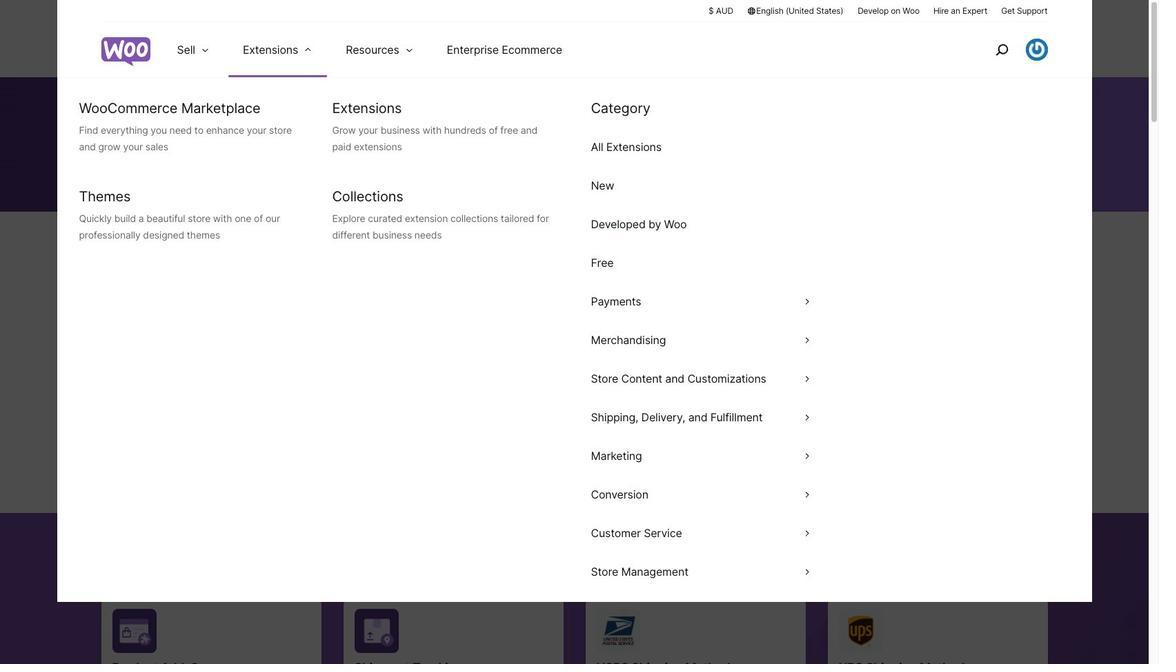 Task type: locate. For each thing, give the bounding box(es) containing it.
search image
[[990, 39, 1013, 61]]

service navigation menu element
[[966, 27, 1048, 72]]



Task type: vqa. For each thing, say whether or not it's contained in the screenshot.
Service navigation menu element
yes



Task type: describe. For each thing, give the bounding box(es) containing it.
open account menu image
[[1026, 39, 1048, 61]]



